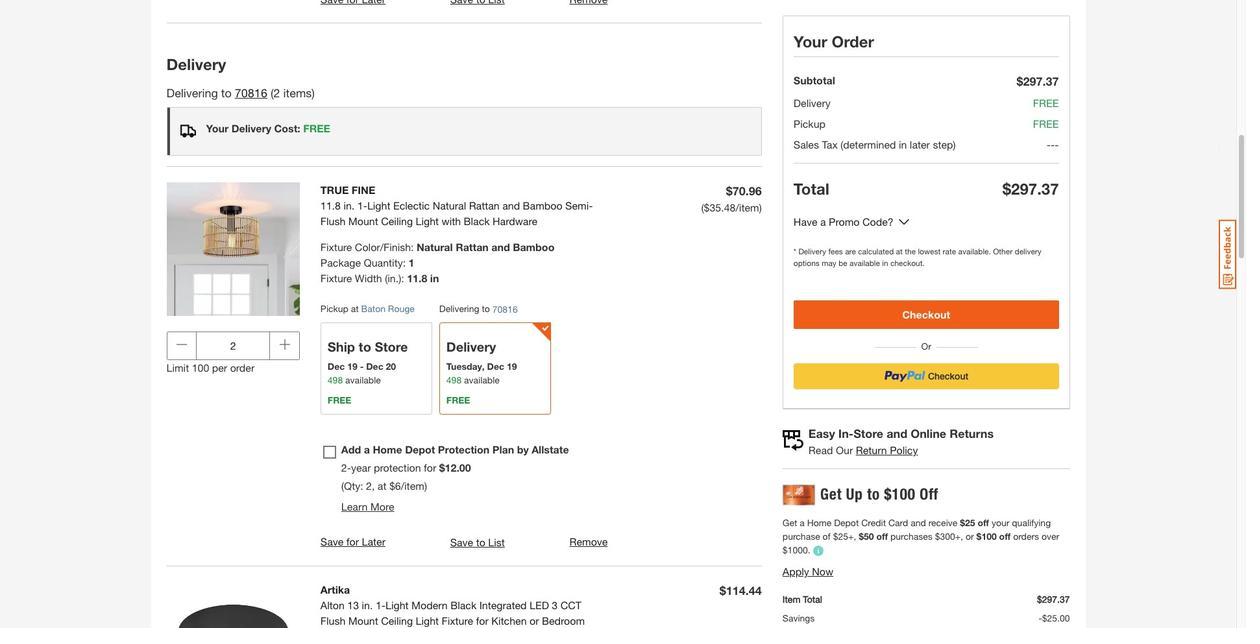Task type: vqa. For each thing, say whether or not it's contained in the screenshot.
s
yes



Task type: locate. For each thing, give the bounding box(es) containing it.
in. inside true fine 11.8 in. 1-light eclectic natural rattan and bamboo semi- flush mount ceiling light with black hardware
[[344, 199, 355, 212]]

19
[[347, 361, 358, 372]]

1 horizontal spatial store
[[854, 426, 884, 441]]

in down the calculated
[[882, 258, 888, 268]]

bamboo up hardware
[[523, 199, 563, 212]]

0 vertical spatial flush
[[321, 215, 346, 227]]

0 vertical spatial delivering
[[167, 86, 218, 100]]

to inside the ship to store dec 19 - dec 20 498 available
[[359, 340, 371, 355]]

498 down tuesday,
[[446, 375, 462, 386]]

pickup at baton rouge
[[321, 303, 415, 314]]

2
[[274, 86, 280, 100]]

policy
[[890, 444, 918, 456]]

ceiling inside true fine 11.8 in. 1-light eclectic natural rattan and bamboo semi- flush mount ceiling light with black hardware
[[381, 215, 413, 227]]

home up of
[[807, 517, 832, 528]]

to left 2
[[221, 86, 232, 100]]

delivering for delivering to 70816 ( 2 item s )
[[167, 86, 218, 100]]

1 vertical spatial 70816
[[493, 304, 518, 315]]

1- inside true fine 11.8 in. 1-light eclectic natural rattan and bamboo semi- flush mount ceiling light with black hardware
[[358, 199, 367, 212]]

0 horizontal spatial (
[[271, 86, 274, 100]]

off
[[978, 517, 989, 528], [877, 531, 888, 542], [999, 531, 1011, 542]]

save
[[321, 536, 344, 548], [450, 536, 473, 548]]

in.
[[344, 199, 355, 212], [362, 599, 373, 611]]

2 save from the left
[[450, 536, 473, 548]]

0 horizontal spatial depot
[[405, 443, 435, 456]]

in. down the fine
[[344, 199, 355, 212]]

1 vertical spatial in.
[[362, 599, 373, 611]]

0 horizontal spatial 498
[[328, 375, 343, 386]]

0 vertical spatial depot
[[405, 443, 435, 456]]

1- right 13
[[376, 599, 386, 611]]

total
[[794, 180, 830, 198], [803, 594, 822, 605]]

dec left 19
[[328, 361, 345, 372]]

alert
[[167, 107, 762, 156]]

flush
[[321, 215, 346, 227], [321, 614, 346, 627]]

up
[[846, 485, 863, 504]]

or down led on the bottom left of page
[[530, 614, 539, 627]]

1 horizontal spatial (
[[701, 201, 704, 214]]

bamboo
[[523, 199, 563, 212], [513, 241, 555, 253]]

0 horizontal spatial save
[[321, 536, 344, 548]]

1- inside artika alton 13 in. 1-light modern black integrated led 3 cct flush mount ceiling light fixture for kitchen or bedroom
[[376, 599, 386, 611]]

off
[[920, 485, 939, 504]]

sales tax (determined in later step)
[[794, 138, 956, 151]]

product image
[[167, 183, 300, 316], [167, 582, 300, 628]]

: down quantity
[[401, 272, 404, 284]]

code?
[[863, 216, 894, 228]]

2 vertical spatial at
[[378, 480, 387, 492]]

0 horizontal spatial 11.8
[[321, 199, 341, 212]]

s
[[306, 86, 312, 100]]

learn more
[[341, 501, 394, 513]]

get left up
[[820, 485, 842, 504]]

delivery up options
[[799, 247, 826, 256]]

1 mount from the top
[[348, 215, 378, 227]]

1 vertical spatial store
[[854, 426, 884, 441]]

and down hardware
[[492, 241, 510, 253]]

1 vertical spatial )
[[759, 201, 762, 214]]

1 vertical spatial (
[[701, 201, 704, 214]]

ceiling down modern
[[381, 614, 413, 627]]

) inside the $70.96 ( $35.48/item )
[[759, 201, 762, 214]]

$25.00
[[1042, 613, 1070, 624]]

get for get up to $100 off
[[820, 485, 842, 504]]

to right ship
[[359, 340, 371, 355]]

mount down the fine
[[348, 215, 378, 227]]

to inside delivering to 70816
[[482, 303, 490, 314]]

1- down the fine
[[358, 199, 367, 212]]

dec 19
[[487, 361, 517, 372]]

1 horizontal spatial off
[[978, 517, 989, 528]]

available.
[[959, 247, 991, 256]]

1 vertical spatial for
[[347, 536, 359, 548]]

limit 100 per order
[[167, 361, 255, 374]]

flush for artika alton 13 in. 1-light modern black integrated led 3 cct flush mount ceiling light fixture for kitchen or bedroom
[[321, 614, 346, 627]]

2 horizontal spatial a
[[821, 216, 826, 228]]

None text field
[[196, 331, 270, 360]]

and up policy
[[887, 426, 908, 441]]

1 horizontal spatial a
[[800, 517, 805, 528]]

apply now
[[783, 566, 834, 578]]

1 horizontal spatial in.
[[362, 599, 373, 611]]

bamboo inside true fine 11.8 in. 1-light eclectic natural rattan and bamboo semi- flush mount ceiling light with black hardware
[[523, 199, 563, 212]]

1 horizontal spatial home
[[807, 517, 832, 528]]

0 vertical spatial at
[[896, 247, 903, 256]]

total right item
[[803, 594, 822, 605]]

your order
[[794, 32, 874, 51]]

70816
[[235, 86, 267, 100], [493, 304, 518, 315]]

save left later on the left of the page
[[321, 536, 344, 548]]

1 horizontal spatial for
[[424, 462, 436, 474]]

credit offer details image
[[813, 546, 824, 557]]

$100 up card
[[884, 485, 916, 504]]

available down the calculated
[[850, 258, 880, 268]]

0 vertical spatial bamboo
[[523, 199, 563, 212]]

or
[[966, 531, 974, 542], [530, 614, 539, 627]]

70816 for delivering to 70816 ( 2 item s )
[[235, 86, 267, 100]]

return
[[856, 444, 887, 456]]

delivery up tuesday,
[[446, 340, 496, 355]]

delivering inside delivering to 70816
[[439, 303, 479, 314]]

light down the fine
[[367, 199, 390, 212]]

ship to store dec 19 - dec 20 498 available
[[328, 340, 408, 386]]

get
[[820, 485, 842, 504], [783, 517, 797, 528]]

* delivery fees are calculated at the lowest rate available. other delivery options may be available in checkout.
[[794, 247, 1042, 268]]

home
[[373, 443, 402, 456], [807, 517, 832, 528]]

easy
[[809, 426, 835, 441]]

1 vertical spatial delivering
[[439, 303, 479, 314]]

your
[[794, 32, 828, 51], [206, 122, 229, 135]]

0 vertical spatial 70816 link
[[235, 86, 267, 100]]

fixture down package
[[321, 272, 352, 284]]

off down your on the bottom of the page
[[999, 531, 1011, 542]]

sales
[[794, 138, 819, 151]]

---
[[1047, 138, 1059, 151]]

0 horizontal spatial 70816 link
[[235, 86, 267, 100]]

in for the
[[882, 258, 888, 268]]

1 vertical spatial 11.8
[[407, 272, 427, 284]]

depot for credit
[[834, 517, 859, 528]]

checkout button
[[794, 301, 1059, 329]]

1- for 13
[[376, 599, 386, 611]]

your down delivering to 70816 ( 2 item s )
[[206, 122, 229, 135]]

0 horizontal spatial in.
[[344, 199, 355, 212]]

natural
[[433, 199, 466, 212], [417, 241, 453, 253]]

easy in-store and online returns read our return policy
[[809, 426, 994, 456]]

light left modern
[[386, 599, 409, 611]]

for inside artika alton 13 in. 1-light modern black integrated led 3 cct flush mount ceiling light fixture for kitchen or bedroom
[[476, 614, 489, 627]]

2 horizontal spatial at
[[896, 247, 903, 256]]

: up 1 at the left top of page
[[411, 241, 414, 253]]

to up 'delivery tuesday, dec 19 498 available'
[[482, 303, 490, 314]]

item
[[783, 594, 801, 605]]

1 horizontal spatial depot
[[834, 517, 859, 528]]

1 vertical spatial flush
[[321, 614, 346, 627]]

at right '2,'
[[378, 480, 387, 492]]

2 vertical spatial in
[[430, 272, 439, 284]]

in-
[[839, 426, 854, 441]]

0 vertical spatial mount
[[348, 215, 378, 227]]

natural up with
[[433, 199, 466, 212]]

70816 link left 2
[[235, 86, 267, 100]]

mount
[[348, 215, 378, 227], [348, 614, 378, 627]]

light down modern
[[416, 614, 439, 627]]

total up have
[[794, 180, 830, 198]]

rattan up hardware
[[469, 199, 500, 212]]

0 vertical spatial in.
[[344, 199, 355, 212]]

pickup for pickup at baton rouge
[[321, 303, 349, 314]]

1 498 from the left
[[328, 375, 343, 386]]

for
[[424, 462, 436, 474], [347, 536, 359, 548], [476, 614, 489, 627]]

to
[[221, 86, 232, 100], [482, 303, 490, 314], [359, 340, 371, 355], [867, 485, 880, 504], [476, 536, 485, 548]]

$50
[[859, 531, 874, 542]]

depot up $25+,
[[834, 517, 859, 528]]

1 horizontal spatial delivering
[[439, 303, 479, 314]]

your up the subtotal on the right top of page
[[794, 32, 828, 51]]

black right with
[[464, 215, 490, 227]]

your inside alert
[[206, 122, 229, 135]]

in. right 13
[[362, 599, 373, 611]]

depot inside add a home depot protection plan by allstate 2-year protection for $ 12.00 (qty: 2, at $6/item)
[[405, 443, 435, 456]]

$6/item)
[[389, 480, 427, 492]]

delivering
[[167, 86, 218, 100], [439, 303, 479, 314]]

11.8 down 1 at the left top of page
[[407, 272, 427, 284]]

1 horizontal spatial $100
[[977, 531, 997, 542]]

black inside true fine 11.8 in. 1-light eclectic natural rattan and bamboo semi- flush mount ceiling light with black hardware
[[464, 215, 490, 227]]

dec left 20
[[366, 361, 383, 372]]

0 horizontal spatial home
[[373, 443, 402, 456]]

ship
[[328, 340, 355, 355]]

1 horizontal spatial 70816
[[493, 304, 518, 315]]

a right have
[[821, 216, 826, 228]]

a inside add a home depot protection plan by allstate 2-year protection for $ 12.00 (qty: 2, at $6/item)
[[364, 443, 370, 456]]

flush inside true fine 11.8 in. 1-light eclectic natural rattan and bamboo semi- flush mount ceiling light with black hardware
[[321, 215, 346, 227]]

mount inside true fine 11.8 in. 1-light eclectic natural rattan and bamboo semi- flush mount ceiling light with black hardware
[[348, 215, 378, 227]]

save inside 'button'
[[450, 536, 473, 548]]

eclectic
[[393, 199, 430, 212]]

delivering to 70816
[[439, 303, 518, 315]]

at left baton
[[351, 303, 359, 314]]

delivering to 70816 ( 2 item s )
[[167, 86, 315, 100]]

2 vertical spatial a
[[800, 517, 805, 528]]

0 vertical spatial home
[[373, 443, 402, 456]]

0 vertical spatial 11.8
[[321, 199, 341, 212]]

0 horizontal spatial dec
[[328, 361, 345, 372]]

your qualifying purchase of $25+,
[[783, 517, 1051, 542]]

2 vertical spatial $297.37
[[1037, 594, 1070, 605]]

0 vertical spatial ceiling
[[381, 215, 413, 227]]

fees
[[829, 247, 843, 256]]

to right up
[[867, 485, 880, 504]]

11.8 down true
[[321, 199, 341, 212]]

delivery
[[1015, 247, 1042, 256]]

a up purchase
[[800, 517, 805, 528]]

) down $70.96 at the top right of page
[[759, 201, 762, 214]]

70816 link up 'dec 19'
[[493, 303, 518, 316]]

70816 left 2
[[235, 86, 267, 100]]

your for your order
[[794, 32, 828, 51]]

credit card icon image
[[783, 485, 815, 506]]

color/finish
[[355, 241, 411, 253]]

flush inside artika alton 13 in. 1-light modern black integrated led 3 cct flush mount ceiling light fixture for kitchen or bedroom
[[321, 614, 346, 627]]

delivery left cost:
[[232, 122, 271, 135]]

delivery inside * delivery fees are calculated at the lowest rate available. other delivery options may be available in checkout.
[[799, 247, 826, 256]]

: left 1 at the left top of page
[[403, 257, 406, 269]]

1 product image from the top
[[167, 183, 300, 316]]

baton rouge button
[[361, 303, 415, 314]]

fixture
[[321, 241, 352, 253], [321, 272, 352, 284], [442, 614, 473, 627]]

$1000.
[[783, 545, 811, 556]]

a
[[821, 216, 826, 228], [364, 443, 370, 456], [800, 517, 805, 528]]

1 horizontal spatial 70816 link
[[493, 303, 518, 316]]

0 vertical spatial product image
[[167, 183, 300, 316]]

1 vertical spatial at
[[351, 303, 359, 314]]

1 vertical spatial depot
[[834, 517, 859, 528]]

in
[[899, 138, 907, 151], [882, 258, 888, 268], [430, 272, 439, 284]]

0 vertical spatial get
[[820, 485, 842, 504]]

0 horizontal spatial pickup
[[321, 303, 349, 314]]

flush down alton
[[321, 614, 346, 627]]

1 ceiling from the top
[[381, 215, 413, 227]]

0 vertical spatial natural
[[433, 199, 466, 212]]

2 product image from the top
[[167, 582, 300, 628]]

2 horizontal spatial available
[[850, 258, 880, 268]]

0 horizontal spatial delivering
[[167, 86, 218, 100]]

0 vertical spatial (
[[271, 86, 274, 100]]

save for save to list
[[450, 536, 473, 548]]

to for ship to store dec 19 - dec 20 498 available
[[359, 340, 371, 355]]

0 horizontal spatial get
[[783, 517, 797, 528]]

1 flush from the top
[[321, 215, 346, 227]]

rouge
[[388, 303, 415, 314]]

home up protection
[[373, 443, 402, 456]]

for left $
[[424, 462, 436, 474]]

in inside fixture color/finish : natural rattan and bamboo package quantity : 1 fixture width (in.) : 11.8 in
[[430, 272, 439, 284]]

item total
[[783, 594, 822, 605]]

to for delivering to 70816
[[482, 303, 490, 314]]

0 vertical spatial fixture
[[321, 241, 352, 253]]

in left the later
[[899, 138, 907, 151]]

mount inside artika alton 13 in. 1-light modern black integrated led 3 cct flush mount ceiling light fixture for kitchen or bedroom
[[348, 614, 378, 627]]

delivery down the subtotal on the right top of page
[[794, 97, 831, 109]]

for left later on the left of the page
[[347, 536, 359, 548]]

or down $25
[[966, 531, 974, 542]]

in. inside artika alton 13 in. 1-light modern black integrated led 3 cct flush mount ceiling light fixture for kitchen or bedroom
[[362, 599, 373, 611]]

alert containing your delivery cost:
[[167, 107, 762, 156]]

2 498 from the left
[[446, 375, 462, 386]]

at inside add a home depot protection plan by allstate 2-year protection for $ 12.00 (qty: 2, at $6/item)
[[378, 480, 387, 492]]

2 mount from the top
[[348, 614, 378, 627]]

get up purchase
[[783, 517, 797, 528]]

or
[[916, 341, 936, 352]]

rattan down with
[[456, 241, 489, 253]]

70816 inside delivering to 70816
[[493, 304, 518, 315]]

0 horizontal spatial 70816
[[235, 86, 267, 100]]

off right $25
[[978, 517, 989, 528]]

ceiling inside artika alton 13 in. 1-light modern black integrated led 3 cct flush mount ceiling light fixture for kitchen or bedroom
[[381, 614, 413, 627]]

store up 20
[[375, 340, 408, 355]]

2 horizontal spatial for
[[476, 614, 489, 627]]

$297.37 for total
[[1003, 180, 1059, 198]]

0 vertical spatial store
[[375, 340, 408, 355]]

1 vertical spatial or
[[530, 614, 539, 627]]

pickup up sales
[[794, 117, 826, 130]]

and up hardware
[[503, 199, 520, 212]]

0 vertical spatial your
[[794, 32, 828, 51]]

) right item
[[312, 86, 315, 100]]

0 vertical spatial rattan
[[469, 199, 500, 212]]

1 vertical spatial black
[[451, 599, 477, 611]]

ceiling for modern
[[381, 614, 413, 627]]

available down tuesday,
[[464, 375, 500, 386]]

1 vertical spatial product image
[[167, 582, 300, 628]]

1 horizontal spatial or
[[966, 531, 974, 542]]

calculated
[[858, 247, 894, 256]]

1 horizontal spatial pickup
[[794, 117, 826, 130]]

black right modern
[[451, 599, 477, 611]]

2 vertical spatial for
[[476, 614, 489, 627]]

available down 19
[[345, 375, 381, 386]]

in inside * delivery fees are calculated at the lowest rate available. other delivery options may be available in checkout.
[[882, 258, 888, 268]]

1 horizontal spatial in
[[882, 258, 888, 268]]

1 horizontal spatial available
[[464, 375, 500, 386]]

2 flush from the top
[[321, 614, 346, 627]]

1 vertical spatial 1-
[[376, 599, 386, 611]]

depot up protection
[[405, 443, 435, 456]]

0 vertical spatial :
[[411, 241, 414, 253]]

1 save from the left
[[321, 536, 344, 548]]

0 horizontal spatial 1-
[[358, 199, 367, 212]]

to inside 'button'
[[476, 536, 485, 548]]

in right (in.)
[[430, 272, 439, 284]]

save for later
[[321, 536, 386, 548]]

1 vertical spatial mount
[[348, 614, 378, 627]]

and inside true fine 11.8 in. 1-light eclectic natural rattan and bamboo semi- flush mount ceiling light with black hardware
[[503, 199, 520, 212]]

1 vertical spatial :
[[403, 257, 406, 269]]

store inside the ship to store dec 19 - dec 20 498 available
[[375, 340, 408, 355]]

have a promo code?
[[794, 216, 894, 228]]

1 vertical spatial bamboo
[[513, 241, 555, 253]]

1 horizontal spatial 498
[[446, 375, 462, 386]]

70816 up 'dec 19'
[[493, 304, 518, 315]]

fixture down modern
[[442, 614, 473, 627]]

1 vertical spatial $297.37
[[1003, 180, 1059, 198]]

1 vertical spatial pickup
[[321, 303, 349, 314]]

0 vertical spatial $297.37
[[1017, 74, 1059, 88]]

0 vertical spatial )
[[312, 86, 315, 100]]

2 vertical spatial fixture
[[442, 614, 473, 627]]

pickup up ship
[[321, 303, 349, 314]]

for down integrated
[[476, 614, 489, 627]]

modern
[[412, 599, 448, 611]]

1 horizontal spatial 11.8
[[407, 272, 427, 284]]

at left the
[[896, 247, 903, 256]]

checkout.
[[891, 258, 925, 268]]

in for bamboo
[[430, 272, 439, 284]]

fixture up package
[[321, 241, 352, 253]]

1 horizontal spatial get
[[820, 485, 842, 504]]

feedback link image
[[1219, 219, 1237, 290]]

get a home depot credit card and receive $25 off
[[783, 517, 989, 528]]

save left list
[[450, 536, 473, 548]]

20
[[386, 361, 396, 372]]

free
[[1033, 97, 1059, 109], [1033, 117, 1059, 130], [303, 122, 330, 135], [328, 395, 351, 406], [446, 395, 470, 406]]

fixture inside artika alton 13 in. 1-light modern black integrated led 3 cct flush mount ceiling light fixture for kitchen or bedroom
[[442, 614, 473, 627]]

- inside the ship to store dec 19 - dec 20 498 available
[[360, 361, 364, 372]]

flush down true
[[321, 215, 346, 227]]

store inside easy in-store and online returns read our return policy
[[854, 426, 884, 441]]

to left list
[[476, 536, 485, 548]]

light down eclectic on the left top
[[416, 215, 439, 227]]

store up return
[[854, 426, 884, 441]]

bamboo down hardware
[[513, 241, 555, 253]]

have a promo code? link
[[794, 214, 894, 230]]

0 horizontal spatial or
[[530, 614, 539, 627]]

a for get
[[800, 517, 805, 528]]

0 horizontal spatial for
[[347, 536, 359, 548]]

498 down ship
[[328, 375, 343, 386]]

1-
[[358, 199, 367, 212], [376, 599, 386, 611]]

1 vertical spatial ceiling
[[381, 614, 413, 627]]

save inside button
[[321, 536, 344, 548]]

$100 down your on the bottom of the page
[[977, 531, 997, 542]]

0 vertical spatial pickup
[[794, 117, 826, 130]]

off down the get a home depot credit card and receive $25 off
[[877, 531, 888, 542]]

11.8 inside fixture color/finish : natural rattan and bamboo package quantity : 1 fixture width (in.) : 11.8 in
[[407, 272, 427, 284]]

mount down 13
[[348, 614, 378, 627]]

true
[[321, 184, 349, 196]]

ceiling down eclectic on the left top
[[381, 215, 413, 227]]

1 vertical spatial get
[[783, 517, 797, 528]]

2 ceiling from the top
[[381, 614, 413, 627]]

0 horizontal spatial available
[[345, 375, 381, 386]]

a right add at the bottom of the page
[[364, 443, 370, 456]]

home inside add a home depot protection plan by allstate 2-year protection for $ 12.00 (qty: 2, at $6/item)
[[373, 443, 402, 456]]

0 horizontal spatial store
[[375, 340, 408, 355]]

natural down with
[[417, 241, 453, 253]]

1 vertical spatial $100
[[977, 531, 997, 542]]

0 horizontal spatial your
[[206, 122, 229, 135]]

11.8 inside true fine 11.8 in. 1-light eclectic natural rattan and bamboo semi- flush mount ceiling light with black hardware
[[321, 199, 341, 212]]

1 horizontal spatial your
[[794, 32, 828, 51]]



Task type: describe. For each thing, give the bounding box(es) containing it.
*
[[794, 247, 797, 256]]

natural inside true fine 11.8 in. 1-light eclectic natural rattan and bamboo semi- flush mount ceiling light with black hardware
[[433, 199, 466, 212]]

0 horizontal spatial at
[[351, 303, 359, 314]]

be
[[839, 258, 848, 268]]

get for get a home depot credit card and receive $25 off
[[783, 517, 797, 528]]

true fine 11.8 in. 1-light eclectic natural rattan and bamboo semi- flush mount ceiling light with black hardware
[[321, 184, 593, 227]]

delivery up delivering to 70816 ( 2 item s )
[[167, 55, 226, 74]]

other
[[993, 247, 1013, 256]]

purchase
[[783, 531, 820, 542]]

save for save for later
[[321, 536, 344, 548]]

delivering for delivering to 70816
[[439, 303, 479, 314]]

have
[[794, 216, 818, 228]]

1 vertical spatial fixture
[[321, 272, 352, 284]]

qualifying
[[1012, 517, 1051, 528]]

credit
[[862, 517, 886, 528]]

our
[[836, 444, 853, 456]]

available inside the ship to store dec 19 - dec 20 498 available
[[345, 375, 381, 386]]

online
[[911, 426, 947, 441]]

to for save to list
[[476, 536, 485, 548]]

0 vertical spatial in
[[899, 138, 907, 151]]

2-
[[341, 462, 351, 474]]

artika alton 13 in. 1-light modern black integrated led 3 cct flush mount ceiling light fixture for kitchen or bedroom
[[321, 583, 585, 627]]

2 vertical spatial :
[[401, 272, 404, 284]]

$
[[439, 462, 445, 474]]

flush for true fine 11.8 in. 1-light eclectic natural rattan and bamboo semi- flush mount ceiling light with black hardware
[[321, 215, 346, 227]]

protection
[[374, 462, 421, 474]]

free inside alert
[[303, 122, 330, 135]]

bedroom
[[542, 614, 585, 627]]

now
[[812, 566, 834, 578]]

quantity
[[364, 257, 403, 269]]

0 vertical spatial $100
[[884, 485, 916, 504]]

mount for 13
[[348, 614, 378, 627]]

package
[[321, 257, 361, 269]]

available inside * delivery fees are calculated at the lowest rate available. other delivery options may be available in checkout.
[[850, 258, 880, 268]]

100
[[192, 361, 209, 374]]

apply
[[783, 566, 809, 578]]

and inside easy in-store and online returns read our return policy
[[887, 426, 908, 441]]

learn more button
[[341, 498, 394, 514]]

remove button
[[570, 534, 608, 550]]

rattan inside fixture color/finish : natural rattan and bamboo package quantity : 1 fixture width (in.) : 11.8 in
[[456, 241, 489, 253]]

get up to $100 off
[[820, 485, 939, 504]]

rattan inside true fine 11.8 in. 1-light eclectic natural rattan and bamboo semi- flush mount ceiling light with black hardware
[[469, 199, 500, 212]]

natural inside fixture color/finish : natural rattan and bamboo package quantity : 1 fixture width (in.) : 11.8 in
[[417, 241, 453, 253]]

delivery inside 'delivery tuesday, dec 19 498 available'
[[446, 340, 496, 355]]

(qty:
[[341, 480, 363, 492]]

0 vertical spatial total
[[794, 180, 830, 198]]

1 vertical spatial total
[[803, 594, 822, 605]]

integrated
[[479, 599, 527, 611]]

alton
[[321, 599, 345, 611]]

ceiling for eclectic
[[381, 215, 413, 227]]

cct
[[561, 599, 582, 611]]

$300+,
[[935, 531, 963, 542]]

hardware
[[493, 215, 538, 227]]

read
[[809, 444, 833, 456]]

at inside * delivery fees are calculated at the lowest rate available. other delivery options may be available in checkout.
[[896, 247, 903, 256]]

0 horizontal spatial )
[[312, 86, 315, 100]]

semi-
[[565, 199, 593, 212]]

$70.96
[[726, 184, 762, 198]]

led
[[530, 599, 549, 611]]

( inside the $70.96 ( $35.48/item )
[[701, 201, 704, 214]]

$25+,
[[833, 531, 856, 542]]

in. for 11.8
[[344, 199, 355, 212]]

mount for 11.8
[[348, 215, 378, 227]]

1 dec from the left
[[328, 361, 345, 372]]

1 vertical spatial 70816 link
[[493, 303, 518, 316]]

width
[[355, 272, 382, 284]]

in. for 13
[[362, 599, 373, 611]]

promo
[[829, 216, 860, 228]]

70816 for delivering to 70816
[[493, 304, 518, 315]]

checkout
[[902, 308, 950, 321]]

$114.44
[[720, 583, 762, 598]]

learn
[[341, 501, 368, 513]]

for inside button
[[347, 536, 359, 548]]

tax
[[822, 138, 838, 151]]

1- for 11.8
[[358, 199, 367, 212]]

store for to
[[375, 340, 408, 355]]

2 horizontal spatial off
[[999, 531, 1011, 542]]

delivery tuesday, dec 19 498 available
[[446, 340, 517, 386]]

or inside artika alton 13 in. 1-light modern black integrated led 3 cct flush mount ceiling light fixture for kitchen or bedroom
[[530, 614, 539, 627]]

for inside add a home depot protection plan by allstate 2-year protection for $ 12.00 (qty: 2, at $6/item)
[[424, 462, 436, 474]]

$297.37 for item total
[[1037, 594, 1070, 605]]

per
[[212, 361, 227, 374]]

depot for protection
[[405, 443, 435, 456]]

your for your delivery cost: free
[[206, 122, 229, 135]]

orders over $1000.
[[783, 531, 1060, 556]]

limit
[[167, 361, 189, 374]]

list
[[488, 536, 505, 548]]

(in.)
[[385, 272, 401, 284]]

3
[[552, 599, 558, 611]]

2,
[[366, 480, 375, 492]]

black inside artika alton 13 in. 1-light modern black integrated led 3 cct flush mount ceiling light fixture for kitchen or bedroom
[[451, 599, 477, 611]]

more
[[371, 501, 394, 513]]

bamboo inside fixture color/finish : natural rattan and bamboo package quantity : 1 fixture width (in.) : 11.8 in
[[513, 241, 555, 253]]

1
[[409, 257, 414, 269]]

options
[[794, 258, 820, 268]]

delivery inside alert
[[232, 122, 271, 135]]

(determined
[[841, 138, 896, 151]]

0 horizontal spatial off
[[877, 531, 888, 542]]

to for delivering to 70816 ( 2 item s )
[[221, 86, 232, 100]]

$25
[[960, 517, 975, 528]]

step)
[[933, 138, 956, 151]]

increment image
[[279, 340, 290, 350]]

store for in-
[[854, 426, 884, 441]]

kitchen
[[492, 614, 527, 627]]

savings
[[783, 613, 815, 624]]

artika
[[321, 583, 350, 596]]

$297.37 for subtotal
[[1017, 74, 1059, 88]]

498 inside 'delivery tuesday, dec 19 498 available'
[[446, 375, 462, 386]]

purchases
[[891, 531, 933, 542]]

allstate
[[532, 443, 569, 456]]

rate
[[943, 247, 956, 256]]

return policy link
[[856, 444, 918, 456]]

with
[[442, 215, 461, 227]]

remove
[[570, 536, 608, 548]]

498 inside the ship to store dec 19 - dec 20 498 available
[[328, 375, 343, 386]]

by
[[517, 443, 529, 456]]

and up purchases at the bottom right of page
[[911, 517, 926, 528]]

may
[[822, 258, 837, 268]]

a for add
[[364, 443, 370, 456]]

order
[[230, 361, 255, 374]]

over
[[1042, 531, 1060, 542]]

save to list
[[450, 536, 505, 548]]

$35.48/item
[[704, 201, 759, 214]]

pickup for pickup
[[794, 117, 826, 130]]

add a home depot protection plan by allstate 2-year protection for $ 12.00 (qty: 2, at $6/item)
[[341, 443, 569, 492]]

later
[[362, 536, 386, 548]]

home for add
[[373, 443, 402, 456]]

2 dec from the left
[[366, 361, 383, 372]]

12.00
[[445, 462, 471, 474]]

tuesday,
[[446, 361, 485, 372]]

cost:
[[274, 122, 300, 135]]

available inside 'delivery tuesday, dec 19 498 available'
[[464, 375, 500, 386]]

0 vertical spatial or
[[966, 531, 974, 542]]

and inside fixture color/finish : natural rattan and bamboo package quantity : 1 fixture width (in.) : 11.8 in
[[492, 241, 510, 253]]

protection
[[438, 443, 490, 456]]

order
[[832, 32, 874, 51]]

fine
[[352, 184, 375, 196]]

of
[[823, 531, 831, 542]]

home for get
[[807, 517, 832, 528]]

lowest
[[918, 247, 941, 256]]

a for have
[[821, 216, 826, 228]]

receive
[[929, 517, 958, 528]]

decrement image
[[176, 340, 187, 350]]



